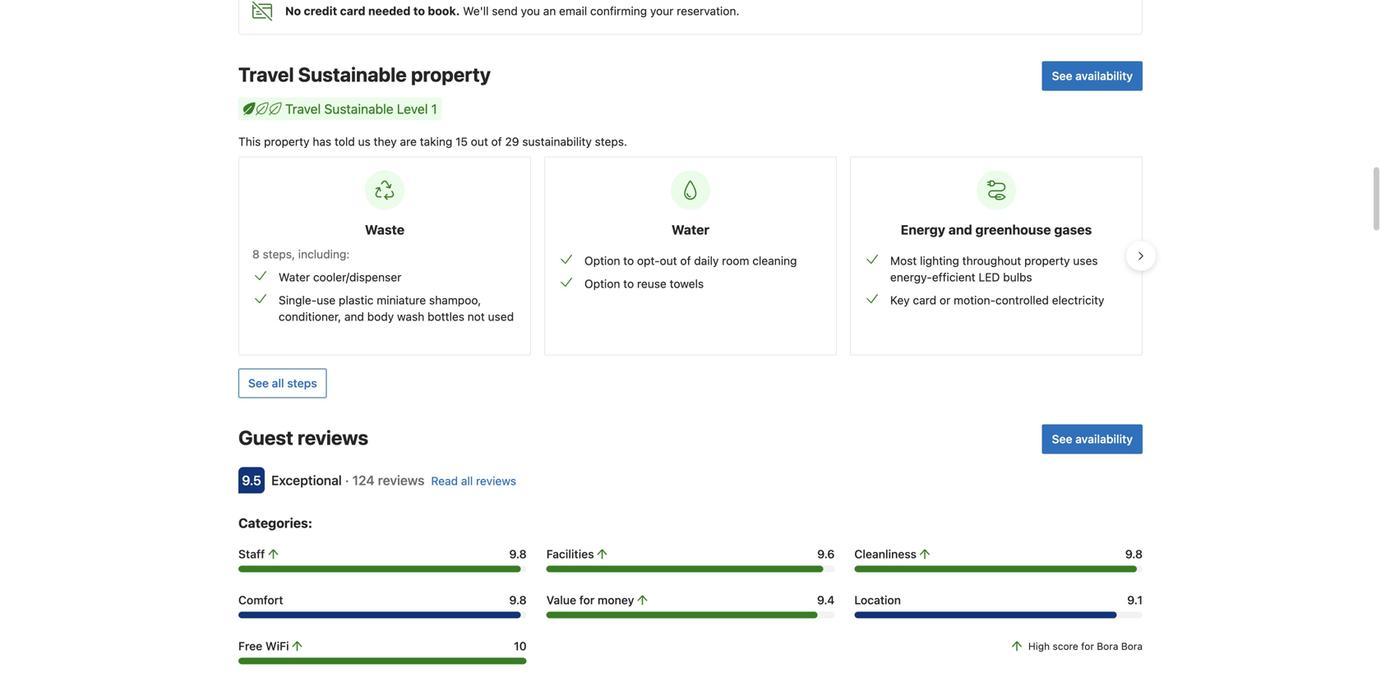 Task type: vqa. For each thing, say whether or not it's contained in the screenshot.


Task type: describe. For each thing, give the bounding box(es) containing it.
see for travel sustainable property
[[1052, 69, 1073, 83]]

0 vertical spatial card
[[340, 4, 366, 18]]

you
[[521, 4, 540, 18]]

motion-
[[954, 294, 996, 307]]

availability for guest reviews
[[1076, 433, 1133, 446]]

cleanliness
[[855, 548, 917, 561]]

travel sustainable level 1
[[285, 101, 437, 117]]

told
[[335, 135, 355, 148]]

most lighting throughout property uses energy-efficient led bulbs
[[891, 254, 1098, 284]]

1 horizontal spatial reviews
[[378, 473, 425, 488]]

·
[[345, 473, 349, 488]]

travel for travel sustainable property
[[239, 63, 294, 86]]

8
[[252, 247, 260, 261]]

property inside most lighting throughout property uses energy-efficient led bulbs
[[1025, 254, 1070, 268]]

daily
[[694, 254, 719, 268]]

29
[[505, 135, 519, 148]]

efficient
[[932, 271, 976, 284]]

guest reviews element
[[239, 425, 1036, 451]]

opt-
[[637, 254, 660, 268]]

steps
[[287, 377, 317, 390]]

option to opt-out of daily room cleaning
[[585, 254, 797, 268]]

0 horizontal spatial property
[[264, 135, 310, 148]]

and inside single-use plastic miniature shampoo, conditioner, and body wash bottles not used
[[345, 310, 364, 324]]

body
[[367, 310, 394, 324]]

option for option to opt-out of daily room cleaning
[[585, 254, 620, 268]]

miniature
[[377, 294, 426, 307]]

bulbs
[[1004, 271, 1033, 284]]

shampoo,
[[429, 294, 481, 307]]

towels
[[670, 277, 704, 291]]

plastic
[[339, 294, 374, 307]]

money
[[598, 594, 634, 607]]

energy
[[901, 222, 946, 238]]

key card or motion-controlled electricity
[[891, 294, 1105, 307]]

throughout
[[963, 254, 1022, 268]]

email
[[559, 4, 587, 18]]

this
[[239, 135, 261, 148]]

this property has told us they are taking 15 out of 29 sustainability steps.
[[239, 135, 628, 148]]

single-
[[279, 294, 317, 307]]

0 vertical spatial property
[[411, 63, 491, 86]]

cleanliness 9.8 meter
[[855, 566, 1143, 573]]

see availability for guest reviews
[[1052, 433, 1133, 446]]

travel sustainable property
[[239, 63, 491, 86]]

level
[[397, 101, 428, 117]]

2 horizontal spatial reviews
[[476, 474, 516, 488]]

controlled
[[996, 294, 1049, 307]]

comfort 9.8 meter
[[239, 612, 527, 619]]

categories:
[[239, 516, 313, 531]]

facilities
[[547, 548, 594, 561]]

use
[[317, 294, 336, 307]]

has
[[313, 135, 332, 148]]

reuse
[[637, 277, 667, 291]]

carousel region
[[225, 150, 1156, 362]]

reservation.
[[677, 4, 740, 18]]

1
[[431, 101, 437, 117]]

9.5
[[242, 473, 261, 488]]

guest reviews
[[239, 426, 369, 449]]

conditioner,
[[279, 310, 341, 324]]

or
[[940, 294, 951, 307]]

free wifi
[[239, 640, 289, 653]]

see inside see all steps "button"
[[248, 377, 269, 390]]

gases
[[1055, 222, 1092, 238]]

uses
[[1074, 254, 1098, 268]]

10
[[514, 640, 527, 653]]

high
[[1029, 641, 1050, 653]]

room
[[722, 254, 750, 268]]

location 9.1 meter
[[855, 612, 1143, 619]]

us
[[358, 135, 371, 148]]

scored 9.5 element
[[239, 467, 265, 494]]

steps,
[[263, 247, 295, 261]]

15
[[456, 135, 468, 148]]

0 vertical spatial to
[[414, 4, 425, 18]]

exceptional
[[271, 473, 342, 488]]

energy and greenhouse gases
[[901, 222, 1092, 238]]

cooler/dispenser
[[313, 271, 402, 284]]

read
[[431, 474, 458, 488]]

including:
[[298, 247, 350, 261]]

0 horizontal spatial reviews
[[298, 426, 369, 449]]

are
[[400, 135, 417, 148]]

used
[[488, 310, 514, 324]]

they
[[374, 135, 397, 148]]

124
[[353, 473, 375, 488]]

to for option to reuse towels
[[624, 277, 634, 291]]

value
[[547, 594, 577, 607]]

staff
[[239, 548, 265, 561]]

led
[[979, 271, 1000, 284]]

location
[[855, 594, 901, 607]]

needed
[[368, 4, 411, 18]]

travel for travel sustainable level 1
[[285, 101, 321, 117]]

electricity
[[1052, 294, 1105, 307]]

key
[[891, 294, 910, 307]]

9.6
[[818, 548, 835, 561]]

water cooler/dispenser
[[279, 271, 402, 284]]

guest
[[239, 426, 293, 449]]

9.1
[[1128, 594, 1143, 607]]



Task type: locate. For each thing, give the bounding box(es) containing it.
0 vertical spatial option
[[585, 254, 620, 268]]

value for money 9.4 meter
[[547, 612, 835, 619]]

0 horizontal spatial for
[[580, 594, 595, 607]]

sustainable for property
[[298, 63, 407, 86]]

for right score
[[1082, 641, 1095, 653]]

steps.
[[595, 135, 628, 148]]

water
[[672, 222, 710, 238], [279, 271, 310, 284]]

card left 'or'
[[913, 294, 937, 307]]

sustainable for level
[[324, 101, 394, 117]]

0 vertical spatial and
[[949, 222, 973, 238]]

water up option to opt-out of daily room cleaning
[[672, 222, 710, 238]]

review categories element
[[239, 514, 313, 533]]

free wifi 10 meter
[[239, 658, 527, 665]]

score
[[1053, 641, 1079, 653]]

1 vertical spatial to
[[624, 254, 634, 268]]

1 vertical spatial see
[[248, 377, 269, 390]]

and down plastic
[[345, 310, 364, 324]]

1 horizontal spatial all
[[461, 474, 473, 488]]

1 see availability button from the top
[[1043, 61, 1143, 91]]

staff 9.8 meter
[[239, 566, 527, 573]]

2 availability from the top
[[1076, 433, 1133, 446]]

reviews right '124'
[[378, 473, 425, 488]]

out
[[471, 135, 488, 148], [660, 254, 677, 268]]

1 option from the top
[[585, 254, 620, 268]]

value for money
[[547, 594, 634, 607]]

0 horizontal spatial water
[[279, 271, 310, 284]]

property up 1
[[411, 63, 491, 86]]

property up bulbs
[[1025, 254, 1070, 268]]

to
[[414, 4, 425, 18], [624, 254, 634, 268], [624, 277, 634, 291]]

high score for bora bora
[[1029, 641, 1143, 653]]

0 horizontal spatial of
[[491, 135, 502, 148]]

9.8 for staff
[[509, 548, 527, 561]]

0 horizontal spatial out
[[471, 135, 488, 148]]

1 vertical spatial property
[[264, 135, 310, 148]]

0 vertical spatial out
[[471, 135, 488, 148]]

option left "opt-"
[[585, 254, 620, 268]]

1 vertical spatial availability
[[1076, 433, 1133, 446]]

2 vertical spatial property
[[1025, 254, 1070, 268]]

waste
[[365, 222, 405, 238]]

out right 15
[[471, 135, 488, 148]]

cleaning
[[753, 254, 797, 268]]

2 option from the top
[[585, 277, 620, 291]]

send
[[492, 4, 518, 18]]

reviews right read
[[476, 474, 516, 488]]

travel up has on the top left of page
[[285, 101, 321, 117]]

0 vertical spatial see availability button
[[1043, 61, 1143, 91]]

2 vertical spatial see
[[1052, 433, 1073, 446]]

1 vertical spatial for
[[1082, 641, 1095, 653]]

1 horizontal spatial card
[[913, 294, 937, 307]]

out inside carousel region
[[660, 254, 677, 268]]

property left has on the top left of page
[[264, 135, 310, 148]]

water for water
[[672, 222, 710, 238]]

2 bora from the left
[[1122, 641, 1143, 653]]

travel down no
[[239, 63, 294, 86]]

see all steps
[[248, 377, 317, 390]]

see for guest reviews
[[1052, 433, 1073, 446]]

card
[[340, 4, 366, 18], [913, 294, 937, 307]]

0 horizontal spatial all
[[272, 377, 284, 390]]

see availability for travel sustainable property
[[1052, 69, 1133, 83]]

of inside carousel region
[[680, 254, 691, 268]]

0 horizontal spatial bora
[[1097, 641, 1119, 653]]

all for see
[[272, 377, 284, 390]]

water up single-
[[279, 271, 310, 284]]

of
[[491, 135, 502, 148], [680, 254, 691, 268]]

9.8 left value
[[509, 594, 527, 607]]

0 vertical spatial travel
[[239, 63, 294, 86]]

2 see availability from the top
[[1052, 433, 1133, 446]]

no credit card needed to book. we'll send you an email confirming your reservation.
[[285, 4, 740, 18]]

9.8 up 9.1
[[1126, 548, 1143, 561]]

for right value
[[580, 594, 595, 607]]

2 see availability button from the top
[[1043, 425, 1143, 454]]

1 horizontal spatial out
[[660, 254, 677, 268]]

0 vertical spatial see availability
[[1052, 69, 1133, 83]]

option for option to reuse towels
[[585, 277, 620, 291]]

0 vertical spatial for
[[580, 594, 595, 607]]

1 horizontal spatial of
[[680, 254, 691, 268]]

0 vertical spatial see
[[1052, 69, 1073, 83]]

reviews up · at left bottom
[[298, 426, 369, 449]]

8 steps, including:
[[252, 247, 350, 261]]

lighting
[[920, 254, 960, 268]]

availability
[[1076, 69, 1133, 83], [1076, 433, 1133, 446]]

sustainable up us
[[324, 101, 394, 117]]

see all steps button
[[239, 369, 327, 398]]

0 vertical spatial water
[[672, 222, 710, 238]]

sustainable up 'travel sustainable level 1'
[[298, 63, 407, 86]]

all
[[272, 377, 284, 390], [461, 474, 473, 488]]

read all reviews
[[431, 474, 516, 488]]

0 horizontal spatial and
[[345, 310, 364, 324]]

and up lighting
[[949, 222, 973, 238]]

not
[[468, 310, 485, 324]]

9.4
[[817, 594, 835, 607]]

1 horizontal spatial for
[[1082, 641, 1095, 653]]

greenhouse
[[976, 222, 1052, 238]]

see availability button for travel sustainable property
[[1043, 61, 1143, 91]]

free
[[239, 640, 263, 653]]

9.8
[[509, 548, 527, 561], [1126, 548, 1143, 561], [509, 594, 527, 607]]

reviews
[[298, 426, 369, 449], [378, 473, 425, 488], [476, 474, 516, 488]]

1 vertical spatial and
[[345, 310, 364, 324]]

1 availability from the top
[[1076, 69, 1133, 83]]

to left "opt-"
[[624, 254, 634, 268]]

option to reuse towels
[[585, 277, 704, 291]]

1 vertical spatial see availability
[[1052, 433, 1133, 446]]

travel
[[239, 63, 294, 86], [285, 101, 321, 117]]

see availability button
[[1043, 61, 1143, 91], [1043, 425, 1143, 454]]

9.8 left facilities
[[509, 548, 527, 561]]

to left book.
[[414, 4, 425, 18]]

all right read
[[461, 474, 473, 488]]

1 horizontal spatial water
[[672, 222, 710, 238]]

1 vertical spatial of
[[680, 254, 691, 268]]

bora down 9.1
[[1122, 641, 1143, 653]]

0 vertical spatial sustainable
[[298, 63, 407, 86]]

bora
[[1097, 641, 1119, 653], [1122, 641, 1143, 653]]

availability for travel sustainable property
[[1076, 69, 1133, 83]]

1 vertical spatial water
[[279, 271, 310, 284]]

energy-
[[891, 271, 932, 284]]

see
[[1052, 69, 1073, 83], [248, 377, 269, 390], [1052, 433, 1073, 446]]

1 vertical spatial option
[[585, 277, 620, 291]]

bora right score
[[1097, 641, 1119, 653]]

1 bora from the left
[[1097, 641, 1119, 653]]

sustainability
[[522, 135, 592, 148]]

single-use plastic miniature shampoo, conditioner, and body wash bottles not used
[[279, 294, 514, 324]]

1 see availability from the top
[[1052, 69, 1133, 83]]

wash
[[397, 310, 425, 324]]

sustainable
[[298, 63, 407, 86], [324, 101, 394, 117]]

book.
[[428, 4, 460, 18]]

property
[[411, 63, 491, 86], [264, 135, 310, 148], [1025, 254, 1070, 268]]

9.8 for comfort
[[509, 594, 527, 607]]

0 vertical spatial availability
[[1076, 69, 1133, 83]]

wifi
[[266, 640, 289, 653]]

1 horizontal spatial and
[[949, 222, 973, 238]]

water for water cooler/dispenser
[[279, 271, 310, 284]]

of left daily
[[680, 254, 691, 268]]

all left steps
[[272, 377, 284, 390]]

1 vertical spatial all
[[461, 474, 473, 488]]

for
[[580, 594, 595, 607], [1082, 641, 1095, 653]]

1 horizontal spatial bora
[[1122, 641, 1143, 653]]

1 vertical spatial card
[[913, 294, 937, 307]]

9.8 for cleanliness
[[1126, 548, 1143, 561]]

to for option to opt-out of daily room cleaning
[[624, 254, 634, 268]]

rated exceptional element
[[271, 473, 342, 488]]

1 vertical spatial out
[[660, 254, 677, 268]]

of left 29
[[491, 135, 502, 148]]

an
[[543, 4, 556, 18]]

2 vertical spatial to
[[624, 277, 634, 291]]

we'll
[[463, 4, 489, 18]]

1 vertical spatial see availability button
[[1043, 425, 1143, 454]]

0 vertical spatial of
[[491, 135, 502, 148]]

out up reuse
[[660, 254, 677, 268]]

comfort
[[239, 594, 283, 607]]

0 vertical spatial all
[[272, 377, 284, 390]]

and
[[949, 222, 973, 238], [345, 310, 364, 324]]

no
[[285, 4, 301, 18]]

all inside "button"
[[272, 377, 284, 390]]

credit
[[304, 4, 337, 18]]

taking
[[420, 135, 453, 148]]

option left reuse
[[585, 277, 620, 291]]

all for read
[[461, 474, 473, 488]]

see availability button for guest reviews
[[1043, 425, 1143, 454]]

card right the "credit"
[[340, 4, 366, 18]]

exceptional · 124 reviews
[[271, 473, 425, 488]]

confirming
[[591, 4, 647, 18]]

2 horizontal spatial property
[[1025, 254, 1070, 268]]

1 vertical spatial travel
[[285, 101, 321, 117]]

1 vertical spatial sustainable
[[324, 101, 394, 117]]

card inside carousel region
[[913, 294, 937, 307]]

your
[[650, 4, 674, 18]]

facilities 9.6 meter
[[547, 566, 835, 573]]

option
[[585, 254, 620, 268], [585, 277, 620, 291]]

to left reuse
[[624, 277, 634, 291]]

1 horizontal spatial property
[[411, 63, 491, 86]]

bottles
[[428, 310, 465, 324]]

0 horizontal spatial card
[[340, 4, 366, 18]]



